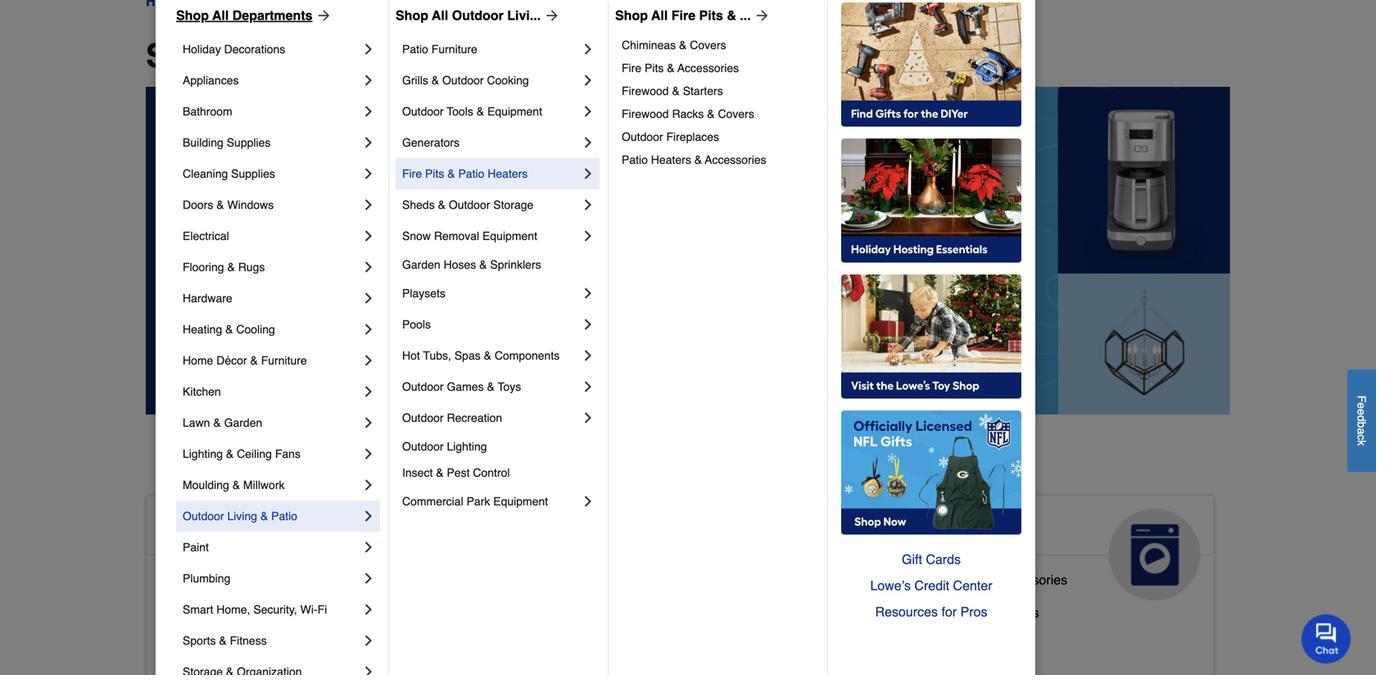 Task type: locate. For each thing, give the bounding box(es) containing it.
hardware link
[[183, 283, 361, 314]]

1 horizontal spatial garden
[[402, 258, 441, 271]]

livi...
[[507, 8, 541, 23]]

livestock supplies link
[[525, 595, 634, 628]]

commercial park equipment
[[402, 495, 548, 508]]

arrow right image for shop all outdoor livi...
[[541, 7, 561, 24]]

outdoor recreation link
[[402, 402, 580, 433]]

garden
[[402, 258, 441, 271], [224, 416, 262, 429]]

1 vertical spatial equipment
[[483, 229, 538, 243]]

chevron right image for sports & fitness
[[361, 633, 377, 649]]

chevron right image for home décor & furniture
[[361, 352, 377, 369]]

0 horizontal spatial appliances
[[183, 74, 239, 87]]

0 vertical spatial accessories
[[678, 61, 739, 75]]

3 shop from the left
[[615, 8, 648, 23]]

shop up holiday
[[176, 8, 209, 23]]

0 vertical spatial equipment
[[488, 105, 542, 118]]

& left pros
[[950, 605, 959, 620]]

wine
[[962, 605, 992, 620]]

4 accessible from the top
[[160, 638, 222, 653]]

appliances link up chillers
[[877, 496, 1214, 601]]

fire up the chimineas & covers
[[672, 8, 696, 23]]

1 vertical spatial departments
[[287, 37, 487, 75]]

outdoor living & patio
[[183, 510, 298, 523]]

bathroom up smart home, security, wi-fi
[[226, 572, 283, 588]]

insect
[[402, 466, 433, 479]]

1 shop from the left
[[176, 8, 209, 23]]

& right animal
[[608, 515, 624, 542]]

& up sheds & outdoor storage
[[448, 167, 455, 180]]

& right décor
[[250, 354, 258, 367]]

chat invite button image
[[1302, 614, 1352, 664]]

shop all outdoor livi... link
[[396, 6, 561, 25]]

outdoor down "hot"
[[402, 380, 444, 393]]

2 vertical spatial equipment
[[494, 495, 548, 508]]

2 vertical spatial supplies
[[583, 599, 634, 614]]

chevron right image for holiday decorations
[[361, 41, 377, 57]]

1 horizontal spatial arrow right image
[[541, 7, 561, 24]]

patio furniture
[[402, 43, 478, 56]]

arrow right image inside shop all departments 'link'
[[313, 7, 332, 24]]

pits
[[699, 8, 723, 23], [645, 61, 664, 75], [425, 167, 444, 180]]

1 vertical spatial pet
[[525, 631, 545, 647]]

moulding & millwork link
[[183, 470, 361, 501]]

outdoor up insect
[[402, 440, 444, 453]]

accessories for patio heaters & accessories
[[705, 153, 767, 166]]

chevron right image for commercial park equipment
[[580, 493, 597, 510]]

chevron right image for fire pits & patio heaters
[[580, 166, 597, 182]]

cooking
[[487, 74, 529, 87]]

chillers
[[996, 605, 1039, 620]]

accessories up chillers
[[998, 572, 1068, 588]]

outdoor up outdoor lighting
[[402, 411, 444, 424]]

& right sheds
[[438, 198, 446, 211]]

bathroom
[[183, 105, 232, 118], [226, 572, 283, 588]]

3 accessible from the top
[[160, 605, 222, 620]]

& right hoses
[[480, 258, 487, 271]]

1 horizontal spatial fire
[[622, 61, 642, 75]]

sheds & outdoor storage
[[402, 198, 534, 211]]

&
[[727, 8, 737, 23], [679, 39, 687, 52], [667, 61, 675, 75], [432, 74, 439, 87], [672, 84, 680, 98], [477, 105, 484, 118], [707, 107, 715, 120], [695, 153, 702, 166], [448, 167, 455, 180], [217, 198, 224, 211], [438, 198, 446, 211], [480, 258, 487, 271], [227, 261, 235, 274], [225, 323, 233, 336], [484, 349, 492, 362], [250, 354, 258, 367], [487, 380, 495, 393], [213, 416, 221, 429], [226, 447, 234, 461], [436, 466, 444, 479], [232, 479, 240, 492], [261, 510, 268, 523], [608, 515, 624, 542], [986, 572, 994, 588], [950, 605, 959, 620], [637, 631, 646, 647], [219, 634, 227, 647], [260, 638, 269, 653]]

shop for shop all outdoor livi...
[[396, 8, 429, 23]]

cleaning supplies
[[183, 167, 275, 180]]

1 vertical spatial appliances link
[[877, 496, 1214, 601]]

outdoor for outdoor lighting
[[402, 440, 444, 453]]

lawn & garden
[[183, 416, 262, 429]]

2 firewood from the top
[[622, 107, 669, 120]]

firewood
[[622, 84, 669, 98], [622, 107, 669, 120]]

equipment for removal
[[483, 229, 538, 243]]

2 arrow right image from the left
[[541, 7, 561, 24]]

2 vertical spatial fire
[[402, 167, 422, 180]]

appliances up cards
[[890, 515, 1012, 542]]

shop inside 'link'
[[176, 8, 209, 23]]

0 vertical spatial heaters
[[651, 153, 691, 166]]

0 horizontal spatial pits
[[425, 167, 444, 180]]

insect & pest control link
[[402, 460, 597, 486]]

arrow right image inside shop all outdoor livi... link
[[541, 7, 561, 24]]

heaters down 'outdoor fireplaces'
[[651, 153, 691, 166]]

all up patio furniture
[[432, 8, 448, 23]]

chevron right image for heating & cooling
[[361, 321, 377, 338]]

1 vertical spatial fire
[[622, 61, 642, 75]]

chevron right image for smart home, security, wi-fi
[[361, 601, 377, 618]]

departments inside 'link'
[[233, 8, 313, 23]]

covers inside firewood racks & covers link
[[718, 107, 755, 120]]

arrow right image up patio furniture link
[[541, 7, 561, 24]]

chimineas & covers
[[622, 39, 727, 52]]

all inside 'link'
[[212, 8, 229, 23]]

pits up chimineas & covers link
[[699, 8, 723, 23]]

1 horizontal spatial furniture
[[432, 43, 478, 56]]

0 horizontal spatial shop
[[176, 8, 209, 23]]

furniture right "houses,"
[[650, 631, 702, 647]]

plumbing
[[183, 572, 231, 585]]

accessible entry & home
[[160, 638, 308, 653]]

chevron right image for building supplies
[[361, 134, 377, 151]]

outdoor left fireplaces
[[622, 130, 663, 143]]

supplies up "houses,"
[[583, 599, 634, 614]]

accessible for accessible home
[[160, 515, 280, 542]]

2 horizontal spatial shop
[[615, 8, 648, 23]]

& right 'tools'
[[477, 105, 484, 118]]

outdoor down grills
[[402, 105, 444, 118]]

home down security,
[[273, 638, 308, 653]]

outdoor up 'tools'
[[443, 74, 484, 87]]

0 vertical spatial departments
[[233, 8, 313, 23]]

supplies up 'windows'
[[231, 167, 275, 180]]

1 horizontal spatial appliances link
[[877, 496, 1214, 601]]

beverage & wine chillers
[[890, 605, 1039, 620]]

fireplaces
[[667, 130, 720, 143]]

arrow right image for shop all departments
[[313, 7, 332, 24]]

garden inside "link"
[[224, 416, 262, 429]]

0 vertical spatial bathroom
[[183, 105, 232, 118]]

2 accessible from the top
[[160, 572, 222, 588]]

chevron right image
[[361, 41, 377, 57], [580, 41, 597, 57], [361, 72, 377, 89], [361, 103, 377, 120], [361, 134, 377, 151], [580, 134, 597, 151], [361, 166, 377, 182], [580, 197, 597, 213], [361, 228, 377, 244], [361, 321, 377, 338], [580, 347, 597, 364], [361, 352, 377, 369], [361, 384, 377, 400], [361, 415, 377, 431], [361, 570, 377, 587], [361, 601, 377, 618]]

equipment down cooking
[[488, 105, 542, 118]]

outdoor for outdoor fireplaces
[[622, 130, 663, 143]]

pet inside 'link'
[[525, 631, 545, 647]]

outdoor for outdoor recreation
[[402, 411, 444, 424]]

chevron right image for outdoor recreation
[[580, 410, 597, 426]]

0 horizontal spatial pet
[[525, 631, 545, 647]]

chevron right image for flooring & rugs
[[361, 259, 377, 275]]

pits for fire pits & patio heaters
[[425, 167, 444, 180]]

appliances
[[183, 74, 239, 87], [890, 515, 1012, 542]]

grills & outdoor cooking link
[[402, 65, 580, 96]]

shop
[[146, 37, 228, 75]]

pits for fire pits & accessories
[[645, 61, 664, 75]]

firewood up 'outdoor fireplaces'
[[622, 107, 669, 120]]

garden hoses & sprinklers link
[[402, 252, 597, 278]]

pet beds, houses, & furniture link
[[525, 628, 702, 660]]

control
[[473, 466, 510, 479]]

& inside "link"
[[213, 416, 221, 429]]

& right lawn
[[213, 416, 221, 429]]

home down moulding & millwork link
[[286, 515, 350, 542]]

patio heaters & accessories
[[622, 153, 767, 166]]

accessible down smart
[[160, 638, 222, 653]]

f e e d b a c k
[[1356, 395, 1369, 446]]

2 vertical spatial furniture
[[650, 631, 702, 647]]

outdoor down moulding
[[183, 510, 224, 523]]

accessible up sports
[[160, 605, 222, 620]]

arrow right image
[[313, 7, 332, 24], [541, 7, 561, 24], [751, 7, 771, 24]]

2 vertical spatial pits
[[425, 167, 444, 180]]

1 horizontal spatial pits
[[645, 61, 664, 75]]

shop up patio furniture
[[396, 8, 429, 23]]

3 arrow right image from the left
[[751, 7, 771, 24]]

chevron right image for hot tubs, spas & components
[[580, 347, 597, 364]]

1 vertical spatial accessories
[[705, 153, 767, 166]]

2 horizontal spatial furniture
[[650, 631, 702, 647]]

departments
[[233, 8, 313, 23], [287, 37, 487, 75]]

accessible down moulding
[[160, 515, 280, 542]]

1 vertical spatial garden
[[224, 416, 262, 429]]

0 horizontal spatial arrow right image
[[313, 7, 332, 24]]

equipment up 'sprinklers'
[[483, 229, 538, 243]]

resources for pros link
[[842, 599, 1022, 625]]

equipment inside outdoor tools & equipment link
[[488, 105, 542, 118]]

1 e from the top
[[1356, 402, 1369, 409]]

patio up grills
[[402, 43, 429, 56]]

0 vertical spatial garden
[[402, 258, 441, 271]]

fire down chimineas on the top left
[[622, 61, 642, 75]]

2 vertical spatial accessories
[[998, 572, 1068, 588]]

pros
[[961, 604, 988, 620]]

c
[[1356, 434, 1369, 440]]

1 horizontal spatial shop
[[396, 8, 429, 23]]

e up b
[[1356, 409, 1369, 415]]

appliances link
[[183, 65, 361, 96], [877, 496, 1214, 601]]

lowe's credit center link
[[842, 573, 1022, 599]]

& right 'living'
[[261, 510, 268, 523]]

furniture up kitchen link
[[261, 354, 307, 367]]

appliances link down decorations
[[183, 65, 361, 96]]

officially licensed n f l gifts. shop now. image
[[842, 411, 1022, 535]]

building supplies link
[[183, 127, 361, 158]]

equipment inside snow removal equipment link
[[483, 229, 538, 243]]

equipment inside 'commercial park equipment' link
[[494, 495, 548, 508]]

0 vertical spatial pits
[[699, 8, 723, 23]]

starters
[[683, 84, 723, 98]]

1 horizontal spatial pet
[[631, 515, 666, 542]]

paint link
[[183, 532, 361, 563]]

garden up lighting & ceiling fans
[[224, 416, 262, 429]]

patio down 'outdoor fireplaces'
[[622, 153, 648, 166]]

sports & fitness link
[[183, 625, 361, 656]]

2 horizontal spatial arrow right image
[[751, 7, 771, 24]]

0 horizontal spatial garden
[[224, 416, 262, 429]]

pet
[[631, 515, 666, 542], [525, 631, 545, 647]]

& left cooling
[[225, 323, 233, 336]]

e up d
[[1356, 402, 1369, 409]]

equipment down insect & pest control link
[[494, 495, 548, 508]]

chevron right image for generators
[[580, 134, 597, 151]]

& left the pest
[[436, 466, 444, 479]]

center
[[953, 578, 993, 593]]

all down shop all departments 'link'
[[236, 37, 278, 75]]

supplies for livestock supplies
[[583, 599, 634, 614]]

outdoor living & patio link
[[183, 501, 361, 532]]

chevron right image for electrical
[[361, 228, 377, 244]]

2 horizontal spatial fire
[[672, 8, 696, 23]]

1 vertical spatial covers
[[718, 107, 755, 120]]

firewood racks & covers
[[622, 107, 755, 120]]

games
[[447, 380, 484, 393]]

1 vertical spatial pits
[[645, 61, 664, 75]]

chevron right image for patio furniture
[[580, 41, 597, 57]]

departments for shop all departments
[[233, 8, 313, 23]]

shop up chimineas on the top left
[[615, 8, 648, 23]]

0 horizontal spatial furniture
[[261, 354, 307, 367]]

firewood down fire pits & accessories
[[622, 84, 669, 98]]

lighting up moulding
[[183, 447, 223, 461]]

accessories down outdoor fireplaces link
[[705, 153, 767, 166]]

0 vertical spatial covers
[[690, 39, 727, 52]]

chevron right image
[[580, 72, 597, 89], [580, 103, 597, 120], [580, 166, 597, 182], [361, 197, 377, 213], [580, 228, 597, 244], [361, 259, 377, 275], [580, 285, 597, 302], [361, 290, 377, 306], [580, 316, 597, 333], [580, 379, 597, 395], [580, 410, 597, 426], [361, 446, 377, 462], [361, 477, 377, 493], [580, 493, 597, 510], [361, 508, 377, 524], [361, 539, 377, 556], [361, 633, 377, 649], [361, 664, 377, 675]]

accessible up smart
[[160, 572, 222, 588]]

arrow right image up chimineas & covers link
[[751, 7, 771, 24]]

chevron right image for bathroom
[[361, 103, 377, 120]]

outdoor fireplaces link
[[622, 125, 816, 148]]

shop for shop all fire pits & ...
[[615, 8, 648, 23]]

chevron right image for playsets
[[580, 285, 597, 302]]

accessories up starters
[[678, 61, 739, 75]]

snow removal equipment
[[402, 229, 538, 243]]

equipment
[[488, 105, 542, 118], [483, 229, 538, 243], [494, 495, 548, 508]]

heaters up "storage"
[[488, 167, 528, 180]]

1 firewood from the top
[[622, 84, 669, 98]]

resources for pros
[[876, 604, 988, 620]]

supplies up cleaning supplies
[[227, 136, 271, 149]]

accessories
[[678, 61, 739, 75], [705, 153, 767, 166], [998, 572, 1068, 588]]

animal & pet care
[[525, 515, 666, 568]]

1 vertical spatial firewood
[[622, 107, 669, 120]]

all for departments
[[212, 8, 229, 23]]

0 horizontal spatial heaters
[[488, 167, 528, 180]]

all up holiday decorations
[[212, 8, 229, 23]]

0 vertical spatial supplies
[[227, 136, 271, 149]]

0 horizontal spatial appliances link
[[183, 65, 361, 96]]

credit
[[915, 578, 950, 593]]

equipment for park
[[494, 495, 548, 508]]

chevron right image for kitchen
[[361, 384, 377, 400]]

covers up fire pits & accessories link
[[690, 39, 727, 52]]

beverage
[[890, 605, 946, 620]]

home up the kitchen
[[183, 354, 213, 367]]

flooring & rugs
[[183, 261, 265, 274]]

e
[[1356, 402, 1369, 409], [1356, 409, 1369, 415]]

firewood & starters link
[[622, 79, 816, 102]]

outdoor lighting link
[[402, 433, 597, 460]]

& left "ceiling"
[[226, 447, 234, 461]]

outdoor up patio furniture link
[[452, 8, 504, 23]]

covers inside chimineas & covers link
[[690, 39, 727, 52]]

& right grills
[[432, 74, 439, 87]]

& down fireplaces
[[695, 153, 702, 166]]

furniture up grills & outdoor cooking
[[432, 43, 478, 56]]

enjoy savings year-round. no matter what you're shopping for, find what you need at a great price. image
[[146, 87, 1231, 415]]

chevron right image for pools
[[580, 316, 597, 333]]

patio up sheds & outdoor storage
[[458, 167, 485, 180]]

covers up outdoor fireplaces link
[[718, 107, 755, 120]]

holiday decorations
[[183, 43, 285, 56]]

0 vertical spatial pet
[[631, 515, 666, 542]]

paint
[[183, 541, 209, 554]]

fire up sheds
[[402, 167, 422, 180]]

gift cards link
[[842, 547, 1022, 573]]

appliances down holiday
[[183, 74, 239, 87]]

arrow right image up shop all departments on the top left
[[313, 7, 332, 24]]

pits down chimineas on the top left
[[645, 61, 664, 75]]

sports & fitness
[[183, 634, 267, 647]]

1 horizontal spatial heaters
[[651, 153, 691, 166]]

outdoor for outdoor tools & equipment
[[402, 105, 444, 118]]

accessible bedroom link
[[160, 601, 279, 634]]

outdoor for outdoor games & toys
[[402, 380, 444, 393]]

hot tubs, spas & components
[[402, 349, 560, 362]]

outdoor inside 'link'
[[402, 411, 444, 424]]

lighting up the pest
[[447, 440, 487, 453]]

0 horizontal spatial fire
[[402, 167, 422, 180]]

garden up playsets
[[402, 258, 441, 271]]

commercial park equipment link
[[402, 486, 580, 517]]

1 arrow right image from the left
[[313, 7, 332, 24]]

1 accessible from the top
[[160, 515, 280, 542]]

accessible
[[160, 515, 280, 542], [160, 572, 222, 588], [160, 605, 222, 620], [160, 638, 222, 653]]

1 horizontal spatial appliances
[[890, 515, 1012, 542]]

beds,
[[548, 631, 582, 647]]

bathroom up building
[[183, 105, 232, 118]]

1 vertical spatial supplies
[[231, 167, 275, 180]]

all up chimineas on the top left
[[652, 8, 668, 23]]

0 vertical spatial appliances link
[[183, 65, 361, 96]]

components
[[495, 349, 560, 362]]

covers
[[690, 39, 727, 52], [718, 107, 755, 120]]

shop all departments link
[[176, 6, 332, 25]]

chevron right image for plumbing
[[361, 570, 377, 587]]

chevron right image for lighting & ceiling fans
[[361, 446, 377, 462]]

1 vertical spatial heaters
[[488, 167, 528, 180]]

2 shop from the left
[[396, 8, 429, 23]]

1 vertical spatial appliances
[[890, 515, 1012, 542]]

0 vertical spatial firewood
[[622, 84, 669, 98]]

chevron right image for hardware
[[361, 290, 377, 306]]

pits down generators
[[425, 167, 444, 180]]

fire for fire pits & accessories
[[622, 61, 642, 75]]

removal
[[434, 229, 480, 243]]

arrow right image inside shop all fire pits & ... link
[[751, 7, 771, 24]]

hot
[[402, 349, 420, 362]]



Task type: describe. For each thing, give the bounding box(es) containing it.
generators
[[402, 136, 460, 149]]

building supplies
[[183, 136, 271, 149]]

fire for fire pits & patio heaters
[[402, 167, 422, 180]]

& inside animal & pet care
[[608, 515, 624, 542]]

animal
[[525, 515, 601, 542]]

find gifts for the diyer. image
[[842, 2, 1022, 127]]

holiday decorations link
[[183, 34, 361, 65]]

entry
[[226, 638, 257, 653]]

hardware
[[183, 292, 232, 305]]

holiday hosting essentials. image
[[842, 138, 1022, 263]]

windows
[[227, 198, 274, 211]]

security,
[[254, 603, 297, 616]]

chevron right image for outdoor living & patio
[[361, 508, 377, 524]]

patio heaters & accessories link
[[622, 148, 816, 171]]

moulding
[[183, 479, 229, 492]]

chevron right image for sheds & outdoor storage
[[580, 197, 597, 213]]

garden hoses & sprinklers
[[402, 258, 541, 271]]

accessories for fire pits & accessories
[[678, 61, 739, 75]]

& right "doors"
[[217, 198, 224, 211]]

firewood for firewood & starters
[[622, 84, 669, 98]]

heating & cooling
[[183, 323, 275, 336]]

insect & pest control
[[402, 466, 510, 479]]

arrow right image for shop all fire pits & ...
[[751, 7, 771, 24]]

b
[[1356, 422, 1369, 428]]

gift
[[902, 552, 923, 567]]

appliance parts & accessories
[[890, 572, 1068, 588]]

ceiling
[[237, 447, 272, 461]]

1 vertical spatial furniture
[[261, 354, 307, 367]]

& up firewood & starters
[[667, 61, 675, 75]]

furniture inside 'link'
[[650, 631, 702, 647]]

bathroom link
[[183, 96, 361, 127]]

accessories for appliance parts & accessories
[[998, 572, 1068, 588]]

2 vertical spatial home
[[273, 638, 308, 653]]

pools
[[402, 318, 431, 331]]

lowe's credit center
[[871, 578, 993, 593]]

& up fire pits & accessories
[[679, 39, 687, 52]]

supplies for cleaning supplies
[[231, 167, 275, 180]]

accessible entry & home link
[[160, 634, 308, 667]]

outdoor tools & equipment
[[402, 105, 542, 118]]

building
[[183, 136, 224, 149]]

hot tubs, spas & components link
[[402, 340, 580, 371]]

chevron right image for snow removal equipment
[[580, 228, 597, 244]]

visit the lowe's toy shop. image
[[842, 275, 1022, 399]]

& right "houses,"
[[637, 631, 646, 647]]

lawn & garden link
[[183, 407, 361, 438]]

accessible bathroom link
[[160, 569, 283, 601]]

tools
[[447, 105, 474, 118]]

lighting & ceiling fans link
[[183, 438, 361, 470]]

departments for shop all departments
[[287, 37, 487, 75]]

décor
[[217, 354, 247, 367]]

appliance parts & accessories link
[[890, 569, 1068, 601]]

accessible for accessible bathroom
[[160, 572, 222, 588]]

firewood racks & covers link
[[622, 102, 816, 125]]

chevron right image for moulding & millwork
[[361, 477, 377, 493]]

pest
[[447, 466, 470, 479]]

accessible for accessible entry & home
[[160, 638, 222, 653]]

livestock
[[525, 599, 580, 614]]

0 vertical spatial fire
[[672, 8, 696, 23]]

& left millwork
[[232, 479, 240, 492]]

sprinklers
[[490, 258, 541, 271]]

smart
[[183, 603, 213, 616]]

k
[[1356, 440, 1369, 446]]

accessible for accessible bedroom
[[160, 605, 222, 620]]

recreation
[[447, 411, 502, 424]]

toys
[[498, 380, 521, 393]]

2 horizontal spatial pits
[[699, 8, 723, 23]]

1 horizontal spatial lighting
[[447, 440, 487, 453]]

accessible bathroom
[[160, 572, 283, 588]]

sheds
[[402, 198, 435, 211]]

chevron right image for appliances
[[361, 72, 377, 89]]

heating
[[183, 323, 222, 336]]

& left ...
[[727, 8, 737, 23]]

d
[[1356, 415, 1369, 422]]

& right entry
[[260, 638, 269, 653]]

0 vertical spatial furniture
[[432, 43, 478, 56]]

chevron right image for lawn & garden
[[361, 415, 377, 431]]

cleaning
[[183, 167, 228, 180]]

& down fire pits & accessories
[[672, 84, 680, 98]]

fi
[[318, 603, 327, 616]]

f e e d b a c k button
[[1348, 369, 1377, 472]]

patio up paint link
[[271, 510, 298, 523]]

& right spas
[[484, 349, 492, 362]]

commercial
[[402, 495, 464, 508]]

& down accessible bedroom link
[[219, 634, 227, 647]]

2 e from the top
[[1356, 409, 1369, 415]]

spas
[[455, 349, 481, 362]]

fire pits & accessories link
[[622, 57, 816, 79]]

& right parts
[[986, 572, 994, 588]]

plumbing link
[[183, 563, 361, 594]]

outdoor lighting
[[402, 440, 487, 453]]

accessible home
[[160, 515, 350, 542]]

& right racks
[[707, 107, 715, 120]]

pools link
[[402, 309, 580, 340]]

shop for shop all departments
[[176, 8, 209, 23]]

chevron right image for outdoor games & toys
[[580, 379, 597, 395]]

flooring
[[183, 261, 224, 274]]

0 vertical spatial appliances
[[183, 74, 239, 87]]

all for outdoor
[[432, 8, 448, 23]]

accessible home image
[[379, 509, 471, 601]]

chevron right image for cleaning supplies
[[361, 166, 377, 182]]

rugs
[[238, 261, 265, 274]]

1 vertical spatial home
[[286, 515, 350, 542]]

flooring & rugs link
[[183, 252, 361, 283]]

0 horizontal spatial lighting
[[183, 447, 223, 461]]

& left rugs
[[227, 261, 235, 274]]

chevron right image for outdoor tools & equipment
[[580, 103, 597, 120]]

fire pits & patio heaters
[[402, 167, 528, 180]]

animal & pet care image
[[744, 509, 836, 601]]

heaters inside fire pits & patio heaters link
[[488, 167, 528, 180]]

cooling
[[236, 323, 275, 336]]

sheds & outdoor storage link
[[402, 189, 580, 220]]

heaters inside patio heaters & accessories link
[[651, 153, 691, 166]]

home décor & furniture
[[183, 354, 307, 367]]

firewood for firewood racks & covers
[[622, 107, 669, 120]]

pet inside animal & pet care
[[631, 515, 666, 542]]

& left the toys
[[487, 380, 495, 393]]

tubs,
[[423, 349, 451, 362]]

1 vertical spatial bathroom
[[226, 572, 283, 588]]

resources
[[876, 604, 938, 620]]

racks
[[672, 107, 704, 120]]

shop all outdoor livi...
[[396, 8, 541, 23]]

sports
[[183, 634, 216, 647]]

shop all fire pits & ... link
[[615, 6, 771, 25]]

holiday
[[183, 43, 221, 56]]

park
[[467, 495, 490, 508]]

appliances image
[[1109, 509, 1201, 601]]

chevron right image for paint
[[361, 539, 377, 556]]

outdoor up snow removal equipment
[[449, 198, 490, 211]]

home décor & furniture link
[[183, 345, 361, 376]]

livestock supplies
[[525, 599, 634, 614]]

outdoor for outdoor living & patio
[[183, 510, 224, 523]]

chevron right image for doors & windows
[[361, 197, 377, 213]]

moulding & millwork
[[183, 479, 285, 492]]

supplies for building supplies
[[227, 136, 271, 149]]

all for fire
[[652, 8, 668, 23]]

beverage & wine chillers link
[[890, 601, 1039, 634]]

outdoor games & toys
[[402, 380, 521, 393]]

accessible home link
[[147, 496, 484, 601]]

0 vertical spatial home
[[183, 354, 213, 367]]

chevron right image for grills & outdoor cooking
[[580, 72, 597, 89]]

electrical link
[[183, 220, 361, 252]]

shop all fire pits & ...
[[615, 8, 751, 23]]

electrical
[[183, 229, 229, 243]]

accessible bedroom
[[160, 605, 279, 620]]

lawn
[[183, 416, 210, 429]]

millwork
[[243, 479, 285, 492]]

lowe's
[[871, 578, 911, 593]]



Task type: vqa. For each thing, say whether or not it's contained in the screenshot.
Insulation on the left bottom of page
no



